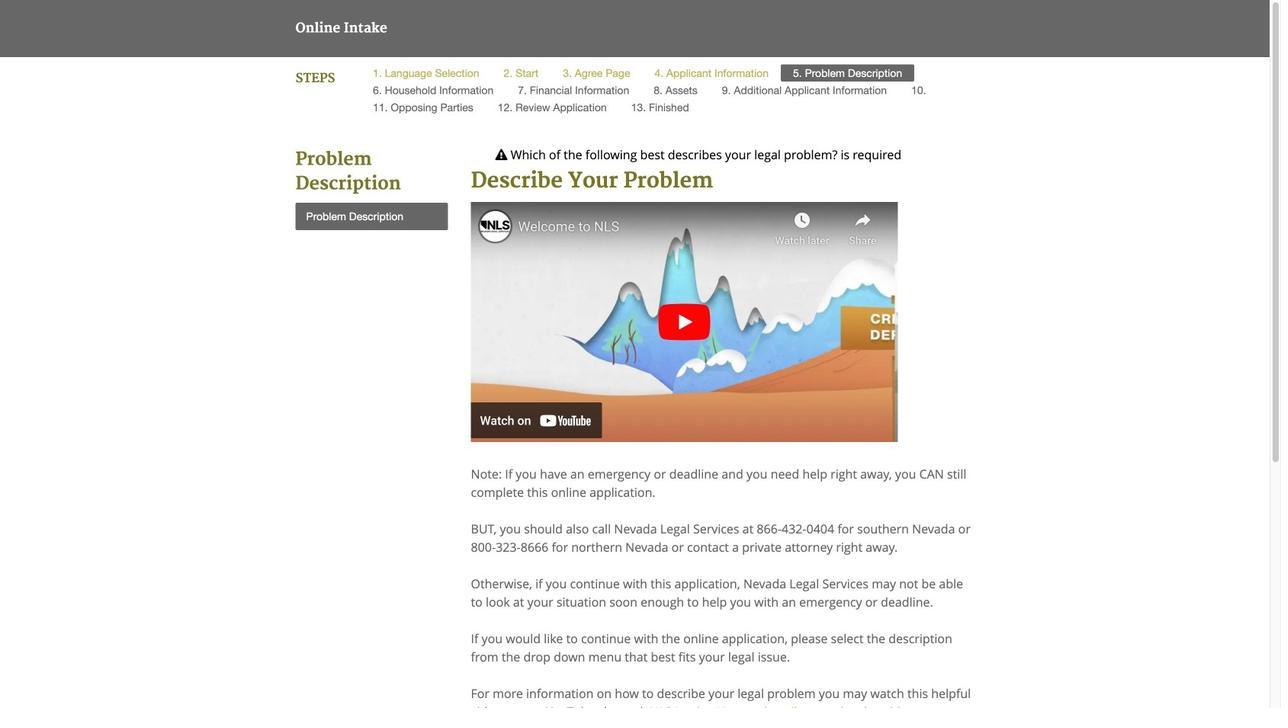 Task type: vqa. For each thing, say whether or not it's contained in the screenshot.
exclamation triangle icon
yes



Task type: locate. For each thing, give the bounding box(es) containing it.
exclamation triangle image
[[495, 149, 508, 161]]



